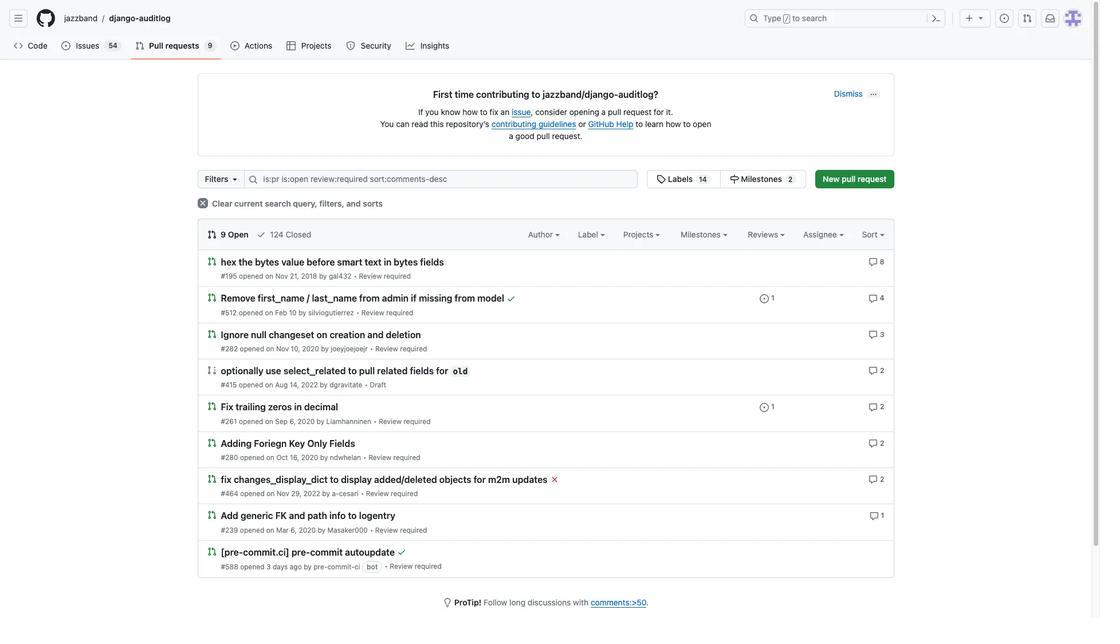 Task type: vqa. For each thing, say whether or not it's contained in the screenshot.
the leftmost "TERMINAL"
no



Task type: locate. For each thing, give the bounding box(es) containing it.
opened inside "fix trailing zeros in decimal #261             opened on sep 6, 2020 by liamhanninen • review required"
[[239, 417, 263, 426]]

review required link for silviogutierrez
[[361, 309, 413, 317]]

8
[[880, 258, 884, 266]]

0 horizontal spatial triangle down image
[[231, 175, 240, 184]]

issue opened image
[[1000, 14, 1009, 23], [62, 41, 71, 50], [760, 294, 769, 303], [760, 403, 769, 412]]

0 vertical spatial pre-
[[292, 548, 310, 558]]

3
[[880, 330, 884, 339], [266, 563, 271, 572]]

/ right type
[[785, 15, 789, 23]]

1 horizontal spatial search
[[802, 13, 827, 23]]

milestones inside popup button
[[681, 230, 723, 239]]

1 horizontal spatial fix
[[490, 107, 498, 117]]

on inside add generic fk and path info to logentry #239             opened on mar 6, 2020 by masaker000 • review required
[[266, 526, 274, 535]]

review required link down "deletion" on the bottom left of the page
[[375, 345, 427, 353]]

on left oct
[[266, 454, 274, 462]]

opened inside ignore null changeset on creation and deletion #282             opened on nov 10, 2020 by joeyjoejoejr • review required
[[240, 345, 264, 353]]

you
[[380, 119, 394, 129]]

0 horizontal spatial /
[[102, 13, 104, 23]]

opened inside the optionally use select_related to pull related fields for old #415             opened on aug 14, 2022 by dgravitate • draft
[[239, 381, 263, 390]]

by right 10
[[298, 309, 306, 317]]

required up 11 / 11 checks ok image
[[400, 526, 427, 535]]

pre- up ago
[[292, 548, 310, 558]]

label button
[[578, 229, 605, 241]]

2020 down decimal
[[298, 417, 315, 426]]

0 vertical spatial fields
[[420, 257, 444, 268]]

0 vertical spatial a
[[601, 107, 606, 117]]

open pull request image
[[207, 257, 216, 266], [207, 294, 216, 303], [207, 330, 216, 339], [207, 402, 216, 412], [207, 439, 216, 448], [207, 475, 216, 484], [207, 547, 216, 557]]

comment image inside 3 link
[[868, 331, 878, 340]]

2020 right 16,
[[301, 454, 318, 462]]

to left open at right
[[683, 119, 691, 129]]

• inside "fix trailing zeros in decimal #261             opened on sep 6, 2020 by liamhanninen • review required"
[[374, 417, 377, 426]]

it.
[[666, 107, 673, 117]]

on inside adding foriegn key only fields #280             opened on oct 16, 2020 by ndwhelan • review required
[[266, 454, 274, 462]]

review down "deletion" on the bottom left of the page
[[375, 345, 398, 353]]

silviogutierrez link
[[308, 309, 354, 317]]

open pull request image for ignore null changeset on creation and deletion
[[207, 330, 216, 339]]

1 link for fix trailing zeros in decimal
[[760, 402, 775, 412]]

git pull request image left 9 open
[[207, 230, 216, 239]]

11 / 11 checks ok image
[[397, 548, 406, 557]]

triangle down image right plus icon
[[976, 13, 985, 22]]

comment image
[[868, 294, 878, 303], [868, 331, 878, 340], [869, 439, 878, 449], [869, 476, 878, 485]]

• left draft link
[[365, 381, 368, 390]]

open pull request image for fix changes_display_dict to display added/deleted objects for m2m updates
[[207, 475, 216, 484]]

5 open pull request image from the top
[[207, 439, 216, 448]]

gal432 link
[[329, 272, 351, 281]]

changes_display_dict
[[234, 475, 328, 485]]

comment image for fix trailing zeros in decimal
[[869, 403, 878, 412]]

open pull request element left the hex
[[207, 257, 216, 266]]

review down 11 / 11 checks ok image
[[390, 563, 413, 571]]

on left sep
[[265, 417, 273, 426]]

review down the remove first_name / last_name from admin if missing from model
[[361, 309, 384, 317]]

triangle down image
[[976, 13, 985, 22], [231, 175, 240, 184]]

and left "deletion" on the bottom left of the page
[[367, 330, 384, 340]]

open pull request element for [pre-commit.ci] pre-commit autoupdate
[[207, 547, 216, 557]]

to up ,
[[532, 89, 540, 100]]

0 horizontal spatial from
[[359, 294, 380, 304]]

required up added/deleted at the left of page
[[393, 454, 420, 462]]

bot
[[367, 563, 378, 572]]

command palette image
[[932, 14, 941, 23]]

1 vertical spatial a
[[509, 131, 513, 141]]

open pull request element for adding foriegn key only fields
[[207, 438, 216, 448]]

2020 down add generic fk and path info to logentry link
[[299, 526, 316, 535]]

0 horizontal spatial a
[[509, 131, 513, 141]]

bytes right text
[[394, 257, 418, 268]]

2 link
[[869, 366, 884, 376], [869, 402, 884, 412], [869, 438, 884, 449], [869, 474, 884, 485]]

open pull request element left remove
[[207, 293, 216, 303]]

0 vertical spatial 3
[[880, 330, 884, 339]]

search left the query,
[[265, 199, 291, 209]]

1 horizontal spatial bytes
[[394, 257, 418, 268]]

projects right table icon
[[301, 41, 332, 50]]

None search field
[[197, 170, 806, 188]]

projects button
[[623, 229, 660, 241]]

open pull request element left the "[pre-"
[[207, 547, 216, 557]]

opened up generic at the left bottom of page
[[240, 490, 265, 499]]

fields
[[329, 439, 355, 449]]

ci
[[355, 563, 360, 572]]

1 horizontal spatial from
[[455, 294, 475, 304]]

graph image
[[406, 41, 415, 50]]

contributing down issue link
[[491, 119, 536, 129]]

• inside adding foriegn key only fields #280             opened on oct 16, 2020 by ndwhelan • review required
[[363, 454, 367, 462]]

[pre-
[[221, 548, 243, 558]]

django-
[[109, 13, 139, 23]]

by inside "fix trailing zeros in decimal #261             opened on sep 6, 2020 by liamhanninen • review required"
[[317, 417, 324, 426]]

django-auditlog link
[[104, 9, 175, 27]]

bytes
[[255, 257, 279, 268], [394, 257, 418, 268]]

code link
[[9, 37, 52, 54]]

open pull request element for fix changes_display_dict to display added/deleted objects for m2m updates
[[207, 474, 216, 484]]

updates
[[512, 475, 548, 485]]

pull inside the optionally use select_related to pull related fields for old #415             opened on aug 14, 2022 by dgravitate • draft
[[359, 366, 375, 377]]

for left it.
[[654, 107, 664, 117]]

ignore
[[221, 330, 249, 340]]

auditlog?
[[618, 89, 658, 100]]

ago
[[290, 563, 302, 572]]

draft pull request image
[[207, 366, 216, 375]]

2020 inside "fix trailing zeros in decimal #261             opened on sep 6, 2020 by liamhanninen • review required"
[[298, 417, 315, 426]]

0 vertical spatial 6,
[[290, 417, 296, 426]]

/ for jazzband
[[102, 13, 104, 23]]

dismiss ...
[[834, 88, 877, 99]]

1 horizontal spatial in
[[384, 257, 392, 268]]

review required link down 11 / 11 checks ok image
[[390, 563, 442, 571]]

request.
[[552, 131, 582, 141]]

open pull request image left adding
[[207, 439, 216, 448]]

6 open pull request image from the top
[[207, 475, 216, 484]]

how up repository's
[[463, 107, 478, 117]]

6, right mar
[[291, 526, 297, 535]]

review down logentry
[[375, 526, 398, 535]]

9 for 9
[[208, 41, 212, 50]]

open pull request element for add generic fk and path info to logentry
[[207, 511, 216, 520]]

hex the bytes value before smart text in bytes fields #195             opened on nov 21, 2018 by gal432 • review required
[[221, 257, 444, 281]]

sep
[[275, 417, 288, 426]]

model
[[477, 294, 504, 304]]

commit.ci]
[[243, 548, 289, 558]]

review inside adding foriegn key only fields #280             opened on oct 16, 2020 by ndwhelan • review required
[[368, 454, 391, 462]]

auditlog
[[139, 13, 171, 23]]

from left admin
[[359, 294, 380, 304]]

comment image for hex the bytes value before smart text in bytes fields
[[868, 258, 878, 267]]

deletion
[[386, 330, 421, 340]]

review required link down draft link
[[379, 417, 431, 426]]

1 horizontal spatial milestones
[[741, 174, 782, 184]]

null
[[251, 330, 267, 340]]

security
[[361, 41, 391, 50]]

4 open pull request image from the top
[[207, 402, 216, 412]]

how inside to learn how to open a good pull request.
[[666, 119, 681, 129]]

0 vertical spatial 9
[[208, 41, 212, 50]]

6, inside "fix trailing zeros in decimal #261             opened on sep 6, 2020 by liamhanninen • review required"
[[290, 417, 296, 426]]

open pull request image left fix
[[207, 402, 216, 412]]

open pull request image up open pull request image
[[207, 475, 216, 484]]

5 open pull request element from the top
[[207, 438, 216, 448]]

pull up draft
[[359, 366, 375, 377]]

fix changes_display_dict to display added/deleted objects for m2m updates
[[221, 475, 548, 485]]

issue
[[512, 107, 531, 117]]

nov
[[275, 272, 288, 281], [276, 345, 289, 353], [277, 490, 289, 499]]

comment image
[[868, 258, 878, 267], [869, 367, 878, 376], [869, 403, 878, 412], [870, 512, 879, 521]]

comment image for fix changes_display_dict to display added/deleted objects for m2m updates
[[869, 476, 878, 485]]

list
[[60, 9, 738, 27]]

fields inside hex the bytes value before smart text in bytes fields #195             opened on nov 21, 2018 by gal432 • review required
[[420, 257, 444, 268]]

opened down null
[[240, 345, 264, 353]]

in inside hex the bytes value before smart text in bytes fields #195             opened on nov 21, 2018 by gal432 • review required
[[384, 257, 392, 268]]

• right ndwhelan link
[[363, 454, 367, 462]]

0 vertical spatial nov
[[275, 272, 288, 281]]

open pull request element left add
[[207, 511, 216, 520]]

milestones
[[741, 174, 782, 184], [681, 230, 723, 239]]

autoupdate
[[345, 548, 395, 558]]

2020 inside adding foriegn key only fields #280             opened on oct 16, 2020 by ndwhelan • review required
[[301, 454, 318, 462]]

0 horizontal spatial 9
[[208, 41, 212, 50]]

/ inside type / to search
[[785, 15, 789, 23]]

contributing up the an
[[476, 89, 529, 100]]

0 horizontal spatial and
[[289, 511, 305, 522]]

pre-
[[292, 548, 310, 558], [313, 563, 327, 572]]

by right ago
[[304, 563, 312, 572]]

2020
[[302, 345, 319, 353], [298, 417, 315, 426], [301, 454, 318, 462], [299, 526, 316, 535]]

fields up missing
[[420, 257, 444, 268]]

1 vertical spatial and
[[367, 330, 384, 340]]

if you know how to fix an issue ,           consider opening a pull request for it.
[[418, 107, 673, 117]]

• inside hex the bytes value before smart text in bytes fields #195             opened on nov 21, 2018 by gal432 • review required
[[354, 272, 357, 281]]

light bulb image
[[443, 599, 452, 608]]

a inside to learn how to open a good pull request.
[[509, 131, 513, 141]]

to up dgravitate
[[348, 366, 357, 377]]

milestones inside issue element
[[741, 174, 782, 184]]

opened down generic at the left bottom of page
[[240, 526, 264, 535]]

to learn how to open a good pull request.
[[509, 119, 711, 141]]

3 2 link from the top
[[869, 438, 884, 449]]

fields right related at the bottom left
[[410, 366, 434, 377]]

1 vertical spatial triangle down image
[[231, 175, 240, 184]]

in right zeros
[[294, 403, 302, 413]]

• down logentry
[[370, 526, 373, 535]]

issue element
[[647, 170, 806, 188]]

review down draft link
[[379, 417, 402, 426]]

0 horizontal spatial for
[[436, 366, 448, 377]]

this
[[430, 119, 444, 129]]

4 open pull request element from the top
[[207, 402, 216, 412]]

opened down trailing
[[239, 417, 263, 426]]

git pull request image inside 9 open link
[[207, 230, 216, 239]]

7 open pull request image from the top
[[207, 547, 216, 557]]

/ for type
[[785, 15, 789, 23]]

• right joeyjoejoejr
[[370, 345, 373, 353]]

open pull request image for [pre-commit.ci] pre-commit autoupdate
[[207, 547, 216, 557]]

14,
[[290, 381, 299, 390]]

open pull request element for fix trailing zeros in decimal
[[207, 402, 216, 412]]

1 vertical spatial in
[[294, 403, 302, 413]]

the
[[239, 257, 253, 268]]

...
[[870, 88, 877, 97]]

to up masaker000
[[348, 511, 357, 522]]

1 vertical spatial 1 link
[[760, 402, 775, 412]]

to inside the optionally use select_related to pull related fields for old #415             opened on aug 14, 2022 by dgravitate • draft
[[348, 366, 357, 377]]

fields
[[420, 257, 444, 268], [410, 366, 434, 377]]

search image
[[249, 175, 258, 184]]

9 open link
[[207, 229, 249, 241]]

0 horizontal spatial fix
[[221, 475, 232, 485]]

2 vertical spatial and
[[289, 511, 305, 522]]

add
[[221, 511, 238, 522]]

opened down adding
[[240, 454, 264, 462]]

required down related at the bottom left
[[404, 417, 431, 426]]

open pull request element left fix
[[207, 402, 216, 412]]

in inside "fix trailing zeros in decimal #261             opened on sep 6, 2020 by liamhanninen • review required"
[[294, 403, 302, 413]]

1 horizontal spatial request
[[858, 174, 887, 184]]

repository's
[[446, 119, 489, 129]]

git pull request image left "pull" at the left top of page
[[135, 41, 144, 50]]

and left sorts
[[346, 199, 361, 209]]

2022 inside the optionally use select_related to pull related fields for old #415             opened on aug 14, 2022 by dgravitate • draft
[[301, 381, 318, 390]]

1 horizontal spatial 9
[[221, 230, 226, 239]]

from left model
[[455, 294, 475, 304]]

2 open pull request image from the top
[[207, 294, 216, 303]]

2020 right '10,' on the bottom left
[[302, 345, 319, 353]]

select_related
[[284, 366, 346, 377]]

commit
[[310, 548, 343, 558]]

opened down remove
[[239, 309, 263, 317]]

and inside ignore null changeset on creation and deletion #282             opened on nov 10, 2020 by joeyjoejoejr • review required
[[367, 330, 384, 340]]

• right liamhanninen link
[[374, 417, 377, 426]]

1 vertical spatial 1
[[771, 403, 775, 412]]

1 for remove first_name / last_name from admin if missing from model
[[771, 294, 775, 303]]

0 vertical spatial how
[[463, 107, 478, 117]]

1 open pull request element from the top
[[207, 257, 216, 266]]

0 vertical spatial 2022
[[301, 381, 318, 390]]

6 open pull request element from the top
[[207, 474, 216, 484]]

nov left '10,' on the bottom left
[[276, 345, 289, 353]]

comment image inside 8 link
[[868, 258, 878, 267]]

zeros
[[268, 403, 292, 413]]

milestones right milestone icon
[[741, 174, 782, 184]]

and for creation
[[367, 330, 384, 340]]

1 horizontal spatial how
[[666, 119, 681, 129]]

0 horizontal spatial search
[[265, 199, 291, 209]]

projects inside popup button
[[623, 230, 656, 239]]

open pull request image left the hex
[[207, 257, 216, 266]]

0 vertical spatial in
[[384, 257, 392, 268]]

• review required
[[385, 563, 442, 571]]

review required link
[[359, 272, 411, 281], [361, 309, 413, 317], [375, 345, 427, 353], [379, 417, 431, 426], [368, 454, 420, 462], [366, 490, 418, 499], [375, 526, 427, 535], [390, 563, 442, 571]]

nov left '21,'
[[275, 272, 288, 281]]

in right text
[[384, 257, 392, 268]]

1 vertical spatial fields
[[410, 366, 434, 377]]

by down the 'ignore null changeset on creation and deletion' link
[[321, 345, 329, 353]]

open pull request element
[[207, 257, 216, 266], [207, 293, 216, 303], [207, 329, 216, 339], [207, 402, 216, 412], [207, 438, 216, 448], [207, 474, 216, 484], [207, 511, 216, 520], [207, 547, 216, 557]]

0 vertical spatial 1 link
[[760, 293, 775, 303]]

request right new
[[858, 174, 887, 184]]

required up admin
[[384, 272, 411, 281]]

3 open pull request image from the top
[[207, 330, 216, 339]]

review required link up 11 / 11 checks ok image
[[375, 526, 427, 535]]

dgravitate
[[330, 381, 362, 390]]

opened
[[239, 272, 263, 281], [239, 309, 263, 317], [240, 345, 264, 353], [239, 381, 263, 390], [239, 417, 263, 426], [240, 454, 264, 462], [240, 490, 265, 499], [240, 526, 264, 535], [240, 563, 265, 572]]

2 for fourth 2 link from the bottom of the page
[[880, 367, 884, 375]]

2 horizontal spatial git pull request image
[[1023, 14, 1032, 23]]

0 vertical spatial 1
[[771, 294, 775, 303]]

by down decimal
[[317, 417, 324, 426]]

3 link
[[868, 329, 884, 340]]

review inside "fix trailing zeros in decimal #261             opened on sep 6, 2020 by liamhanninen • review required"
[[379, 417, 402, 426]]

3 down 4
[[880, 330, 884, 339]]

open pull request image
[[207, 511, 216, 520]]

1 horizontal spatial projects
[[623, 230, 656, 239]]

2 horizontal spatial and
[[367, 330, 384, 340]]

by left the a-
[[322, 490, 330, 499]]

2 horizontal spatial /
[[785, 15, 789, 23]]

search
[[802, 13, 827, 23], [265, 199, 291, 209]]

2 vertical spatial git pull request image
[[207, 230, 216, 239]]

#464
[[221, 490, 238, 499]]

1 open pull request image from the top
[[207, 257, 216, 266]]

review required link for gal432
[[359, 272, 411, 281]]

0 horizontal spatial in
[[294, 403, 302, 413]]

1 horizontal spatial and
[[346, 199, 361, 209]]

review inside hex the bytes value before smart text in bytes fields #195             opened on nov 21, 2018 by gal432 • review required
[[359, 272, 382, 281]]

0 horizontal spatial projects
[[301, 41, 332, 50]]

sort
[[862, 230, 878, 239]]

can
[[396, 119, 409, 129]]

2 for third 2 link from the bottom of the page
[[880, 403, 884, 412]]

comments:>50
[[591, 598, 646, 608]]

request
[[623, 107, 652, 117], [858, 174, 887, 184]]

/ inside jazzband / django-auditlog
[[102, 13, 104, 23]]

pull right new
[[842, 174, 856, 184]]

2 vertical spatial 1 link
[[870, 511, 884, 521]]

0 horizontal spatial request
[[623, 107, 652, 117]]

0 horizontal spatial bytes
[[255, 257, 279, 268]]

0 vertical spatial fix
[[490, 107, 498, 117]]

8 open pull request element from the top
[[207, 547, 216, 557]]

adding foriegn key only fields #280             opened on oct 16, 2020 by ndwhelan • review required
[[221, 439, 420, 462]]

fields inside the optionally use select_related to pull related fields for old #415             opened on aug 14, 2022 by dgravitate • draft
[[410, 366, 434, 377]]

you
[[425, 107, 439, 117]]

projects link
[[282, 37, 337, 54]]

0 vertical spatial contributing
[[476, 89, 529, 100]]

review required link for joeyjoejoejr
[[375, 345, 427, 353]]

labels 14
[[666, 174, 707, 184]]

review required link down fix changes_display_dict to display added/deleted objects for m2m updates
[[366, 490, 418, 499]]

0 vertical spatial and
[[346, 199, 361, 209]]

on left aug
[[265, 381, 273, 390]]

2022 down the select_related
[[301, 381, 318, 390]]

review required link for masaker000
[[375, 526, 427, 535]]

1 horizontal spatial triangle down image
[[976, 13, 985, 22]]

query,
[[293, 199, 317, 209]]

on inside hex the bytes value before smart text in bytes fields #195             opened on nov 21, 2018 by gal432 • review required
[[265, 272, 273, 281]]

opened down the
[[239, 272, 263, 281]]

or
[[578, 119, 586, 129]]

10,
[[291, 345, 300, 353]]

reviews button
[[748, 229, 785, 241]]

by inside the optionally use select_related to pull related fields for old #415             opened on aug 14, 2022 by dgravitate • draft
[[320, 381, 328, 390]]

/
[[102, 13, 104, 23], [785, 15, 789, 23], [307, 294, 310, 304]]

required down "deletion" on the bottom left of the page
[[400, 345, 427, 353]]

1 vertical spatial nov
[[276, 345, 289, 353]]

1 vertical spatial 6,
[[291, 526, 297, 535]]

review down text
[[359, 272, 382, 281]]

1 vertical spatial pre-
[[313, 563, 327, 572]]

1 vertical spatial 3
[[266, 563, 271, 572]]

1 vertical spatial projects
[[623, 230, 656, 239]]

added/deleted
[[374, 475, 437, 485]]

0 vertical spatial for
[[654, 107, 664, 117]]

request up help
[[623, 107, 652, 117]]

#261
[[221, 417, 237, 426]]

1 vertical spatial milestones
[[681, 230, 723, 239]]

to up repository's
[[480, 107, 487, 117]]

4 2 link from the top
[[869, 474, 884, 485]]

by down path on the bottom of the page
[[318, 526, 325, 535]]

2 open pull request element from the top
[[207, 293, 216, 303]]

tag image
[[657, 175, 666, 184]]

check image
[[256, 230, 266, 239]]

for left old in the left bottom of the page
[[436, 366, 448, 377]]

1 vertical spatial 2022
[[303, 490, 320, 499]]

3 open pull request element from the top
[[207, 329, 216, 339]]

opened down optionally
[[239, 381, 263, 390]]

git pull request image
[[1023, 14, 1032, 23], [135, 41, 144, 50], [207, 230, 216, 239]]

/ up #512             opened on feb 10 by silviogutierrez • review required
[[307, 294, 310, 304]]

0 horizontal spatial 3
[[266, 563, 271, 572]]

1 vertical spatial for
[[436, 366, 448, 377]]

1 vertical spatial how
[[666, 119, 681, 129]]

requests
[[165, 41, 199, 50]]

m2m
[[488, 475, 510, 485]]

1 link for remove first_name / last_name from admin if missing from model
[[760, 293, 775, 303]]

9 inside 9 open link
[[221, 230, 226, 239]]

milestones button
[[681, 229, 727, 241]]

homepage image
[[37, 9, 55, 28]]

0 vertical spatial milestones
[[741, 174, 782, 184]]

7 open pull request element from the top
[[207, 511, 216, 520]]

required inside ignore null changeset on creation and deletion #282             opened on nov 10, 2020 by joeyjoejoejr • review required
[[400, 345, 427, 353]]

9 left play image
[[208, 41, 212, 50]]

1 vertical spatial 9
[[221, 230, 226, 239]]

0 horizontal spatial milestones
[[681, 230, 723, 239]]

first
[[433, 89, 452, 100]]

by inside add generic fk and path info to logentry #239             opened on mar 6, 2020 by masaker000 • review required
[[318, 526, 325, 535]]

1 vertical spatial git pull request image
[[135, 41, 144, 50]]

triangle down image left search image
[[231, 175, 240, 184]]

a down "you can read this repository's contributing guidelines or github help"
[[509, 131, 513, 141]]

on down changes_display_dict
[[267, 490, 275, 499]]

1 horizontal spatial git pull request image
[[207, 230, 216, 239]]

author
[[528, 230, 555, 239]]

#588             opened 3 days ago by pre-commit-ci
[[221, 563, 360, 572]]

comment image for ignore null changeset on creation and deletion
[[868, 331, 878, 340]]

know
[[441, 107, 460, 117]]

1 horizontal spatial for
[[474, 475, 486, 485]]



Task type: describe. For each thing, give the bounding box(es) containing it.
text
[[365, 257, 382, 268]]

open pull request element for remove first_name / last_name from admin if missing from model
[[207, 293, 216, 303]]

#464             opened on nov 29, 2022 by a-cesari • review required
[[221, 490, 418, 499]]

guidelines
[[539, 119, 576, 129]]

Issues search field
[[244, 170, 638, 188]]

sorts
[[363, 199, 383, 209]]

gal432
[[329, 272, 351, 281]]

if
[[411, 294, 417, 304]]

joeyjoejoejr
[[331, 345, 368, 353]]

milestone image
[[730, 175, 739, 184]]

0 vertical spatial triangle down image
[[976, 13, 985, 22]]

review required link for pre-commit-ci
[[390, 563, 442, 571]]

an
[[501, 107, 509, 117]]

0 horizontal spatial how
[[463, 107, 478, 117]]

smart
[[337, 257, 362, 268]]

protip!
[[454, 598, 481, 608]]

masaker000 link
[[327, 526, 368, 535]]

hex the bytes value before smart text in bytes fields link
[[221, 257, 444, 268]]

milestones for milestones 2
[[741, 174, 782, 184]]

filters button
[[197, 170, 245, 188]]

last_name
[[312, 294, 357, 304]]

2 from from the left
[[455, 294, 475, 304]]

• inside the optionally use select_related to pull related fields for old #415             opened on aug 14, 2022 by dgravitate • draft
[[365, 381, 368, 390]]

new pull request
[[823, 174, 887, 184]]

and for filters,
[[346, 199, 361, 209]]

pull inside to learn how to open a good pull request.
[[537, 131, 550, 141]]

mar
[[276, 526, 289, 535]]

fix changes_display_dict to display added/deleted objects for m2m updates link
[[221, 475, 548, 485]]

liamhanninen link
[[326, 417, 371, 426]]

opened inside add generic fk and path info to logentry #239             opened on mar 6, 2020 by masaker000 • review required
[[240, 526, 264, 535]]

contributing guidelines link
[[491, 119, 576, 129]]

4
[[880, 294, 884, 303]]

open pull request element for hex the bytes value before smart text in bytes fields
[[207, 257, 216, 266]]

hex
[[221, 257, 236, 268]]

required down admin
[[386, 309, 413, 317]]

list containing jazzband
[[60, 9, 738, 27]]

2018
[[301, 272, 317, 281]]

open pull request image for fix trailing zeros in decimal
[[207, 402, 216, 412]]

github help link
[[588, 119, 633, 129]]

1 vertical spatial fix
[[221, 475, 232, 485]]

learn
[[645, 119, 664, 129]]

[pre-commit.ci] pre-commit autoupdate
[[221, 548, 395, 558]]

• down the remove first_name / last_name from admin if missing from model link
[[356, 309, 359, 317]]

reviews
[[748, 230, 780, 239]]

current
[[234, 199, 263, 209]]

plus image
[[965, 14, 974, 23]]

related
[[377, 366, 408, 377]]

• inside add generic fk and path info to logentry #239             opened on mar 6, 2020 by masaker000 • review required
[[370, 526, 373, 535]]

actions link
[[226, 37, 278, 54]]

by inside hex the bytes value before smart text in bytes fields #195             opened on nov 21, 2018 by gal432 • review required
[[319, 272, 327, 281]]

draft pull request element
[[207, 366, 216, 375]]

2 vertical spatial nov
[[277, 490, 289, 499]]

creation
[[330, 330, 365, 340]]

4 link
[[868, 293, 884, 303]]

#282
[[221, 345, 238, 353]]

required right bot
[[415, 563, 442, 571]]

shield image
[[346, 41, 355, 50]]

protip! follow long discussions with comments:>50 .
[[454, 598, 649, 608]]

1 horizontal spatial /
[[307, 294, 310, 304]]

closed
[[286, 230, 311, 239]]

admin
[[382, 294, 409, 304]]

on inside the optionally use select_related to pull related fields for old #415             opened on aug 14, 2022 by dgravitate • draft
[[265, 381, 273, 390]]

good
[[515, 131, 534, 141]]

jazzband
[[64, 13, 97, 23]]

changeset
[[269, 330, 314, 340]]

open pull request element for ignore null changeset on creation and deletion
[[207, 329, 216, 339]]

Search all issues text field
[[244, 170, 638, 188]]

1 vertical spatial contributing
[[491, 119, 536, 129]]

trailing
[[236, 403, 266, 413]]

required inside "fix trailing zeros in decimal #261             opened on sep 6, 2020 by liamhanninen • review required"
[[404, 417, 431, 426]]

opened down commit.ci]
[[240, 563, 265, 572]]

author button
[[528, 229, 560, 241]]

pull up github help link on the top of page
[[608, 107, 621, 117]]

only
[[307, 439, 327, 449]]

fix
[[221, 403, 233, 413]]

optionally
[[221, 366, 263, 377]]

required inside add generic fk and path info to logentry #239             opened on mar 6, 2020 by masaker000 • review required
[[400, 526, 427, 535]]

review down the fix changes_display_dict to display added/deleted objects for m2m updates link
[[366, 490, 389, 499]]

2 horizontal spatial for
[[654, 107, 664, 117]]

feb
[[275, 309, 287, 317]]

review inside add generic fk and path info to logentry #239             opened on mar 6, 2020 by masaker000 • review required
[[375, 526, 398, 535]]

on down #512             opened on feb 10 by silviogutierrez • review required
[[317, 330, 327, 340]]

opened inside hex the bytes value before smart text in bytes fields #195             opened on nov 21, 2018 by gal432 • review required
[[239, 272, 263, 281]]

code
[[28, 41, 47, 50]]

review inside ignore null changeset on creation and deletion #282             opened on nov 10, 2020 by joeyjoejoejr • review required
[[375, 345, 398, 353]]

comment image inside 4 link
[[868, 294, 878, 303]]

1 horizontal spatial pre-
[[313, 563, 327, 572]]

14
[[699, 175, 707, 184]]

first_name
[[258, 294, 305, 304]]

fk
[[275, 511, 287, 522]]

consider
[[535, 107, 567, 117]]

• inside ignore null changeset on creation and deletion #282             opened on nov 10, 2020 by joeyjoejoejr • review required
[[370, 345, 373, 353]]

open pull request image for adding foriegn key only fields
[[207, 439, 216, 448]]

triangle down image inside filters popup button
[[231, 175, 240, 184]]

2 2 link from the top
[[869, 402, 884, 412]]

review required link for ndwhelan
[[368, 454, 420, 462]]

2020 inside add generic fk and path info to logentry #239             opened on mar 6, 2020 by masaker000 • review required
[[299, 526, 316, 535]]

filters,
[[319, 199, 344, 209]]

remove
[[221, 294, 255, 304]]

pre-commit-ci link
[[313, 563, 360, 572]]

nov inside hex the bytes value before smart text in bytes fields #195             opened on nov 21, 2018 by gal432 • review required
[[275, 272, 288, 281]]

1 vertical spatial request
[[858, 174, 887, 184]]

milestones for milestones
[[681, 230, 723, 239]]

dgravitate link
[[330, 381, 362, 390]]

none search field containing filters
[[197, 170, 806, 188]]

draft link
[[370, 381, 386, 390]]

review required link for liamhanninen
[[379, 417, 431, 426]]

by inside ignore null changeset on creation and deletion #282             opened on nov 10, 2020 by joeyjoejoejr • review required
[[321, 345, 329, 353]]

2 for second 2 link from the bottom
[[880, 439, 884, 448]]

to right type
[[792, 13, 800, 23]]

jazzband / django-auditlog
[[64, 13, 171, 23]]

adding foriegn key only fields link
[[221, 439, 355, 449]]

2 bytes from the left
[[394, 257, 418, 268]]

0 vertical spatial request
[[623, 107, 652, 117]]

0 vertical spatial git pull request image
[[1023, 14, 1032, 23]]

2 inside milestones 2
[[788, 175, 792, 184]]

adding
[[221, 439, 252, 449]]

required down added/deleted at the left of page
[[391, 490, 418, 499]]

#512             opened on feb 10 by silviogutierrez • review required
[[221, 309, 413, 317]]

0 horizontal spatial git pull request image
[[135, 41, 144, 50]]

required inside adding foriegn key only fields #280             opened on oct 16, 2020 by ndwhelan • review required
[[393, 454, 420, 462]]

nov inside ignore null changeset on creation and deletion #282             opened on nov 10, 2020 by joeyjoejoejr • review required
[[276, 345, 289, 353]]

time
[[455, 89, 474, 100]]

help
[[616, 119, 633, 129]]

days
[[273, 563, 288, 572]]

on left feb on the left
[[265, 309, 273, 317]]

open pull request image for remove first_name / last_name from admin if missing from model
[[207, 294, 216, 303]]

required inside hex the bytes value before smart text in bytes fields #195             opened on nov 21, 2018 by gal432 • review required
[[384, 272, 411, 281]]

fix trailing zeros in decimal link
[[221, 403, 338, 413]]

opening
[[569, 107, 599, 117]]

1 from from the left
[[359, 294, 380, 304]]

• right bot
[[385, 563, 388, 571]]

clear current search query, filters, and sorts link
[[197, 198, 383, 209]]

to inside add generic fk and path info to logentry #239             opened on mar 6, 2020 by masaker000 • review required
[[348, 511, 357, 522]]

ignore null changeset on creation and deletion link
[[221, 330, 421, 340]]

x image
[[197, 198, 208, 209]]

silviogutierrez
[[308, 309, 354, 317]]

• right the cesari
[[361, 490, 364, 499]]

2 vertical spatial for
[[474, 475, 486, 485]]

logentry
[[359, 511, 395, 522]]

table image
[[287, 41, 296, 50]]

security link
[[341, 37, 397, 54]]

8 / 8 checks ok image
[[506, 294, 516, 303]]

1 bytes from the left
[[255, 257, 279, 268]]

code image
[[14, 41, 23, 50]]

for inside the optionally use select_related to pull related fields for old #415             opened on aug 14, 2022 by dgravitate • draft
[[436, 366, 448, 377]]

review required link for a-cesari
[[366, 490, 418, 499]]

0 horizontal spatial pre-
[[292, 548, 310, 558]]

open pull request image for hex the bytes value before smart text in bytes fields
[[207, 257, 216, 266]]

0 vertical spatial projects
[[301, 41, 332, 50]]

comment image for adding foriegn key only fields
[[869, 439, 878, 449]]

9 open
[[219, 230, 249, 239]]

on down null
[[266, 345, 274, 353]]

2 vertical spatial 1
[[881, 512, 884, 520]]

missing
[[419, 294, 452, 304]]

a-
[[332, 490, 339, 499]]

and inside add generic fk and path info to logentry #239             opened on mar 6, 2020 by masaker000 • review required
[[289, 511, 305, 522]]

1 2 link from the top
[[869, 366, 884, 376]]

1 / 6 checks ok image
[[550, 476, 559, 485]]

1 horizontal spatial 3
[[880, 330, 884, 339]]

use
[[266, 366, 281, 377]]

new pull request link
[[815, 170, 894, 188]]

by inside adding foriegn key only fields #280             opened on oct 16, 2020 by ndwhelan • review required
[[320, 454, 328, 462]]

9 for 9 open
[[221, 230, 226, 239]]

2 for first 2 link from the bottom of the page
[[880, 475, 884, 484]]

cesari
[[339, 490, 358, 499]]

sort button
[[862, 229, 884, 241]]

10
[[289, 309, 297, 317]]

to right help
[[636, 119, 643, 129]]

comment image for optionally use select_related to pull related fields for
[[869, 367, 878, 376]]

play image
[[230, 41, 239, 50]]

1 vertical spatial search
[[265, 199, 291, 209]]

decimal
[[304, 403, 338, 413]]

oct
[[276, 454, 288, 462]]

long
[[509, 598, 525, 608]]

notifications image
[[1046, 14, 1055, 23]]

to up the a-
[[330, 475, 339, 485]]

0 vertical spatial search
[[802, 13, 827, 23]]

6, inside add generic fk and path info to logentry #239             opened on mar 6, 2020 by masaker000 • review required
[[291, 526, 297, 535]]

1 for fix trailing zeros in decimal
[[771, 403, 775, 412]]

1 horizontal spatial a
[[601, 107, 606, 117]]

add generic fk and path info to logentry #239             opened on mar 6, 2020 by masaker000 • review required
[[221, 511, 427, 535]]

opened inside adding foriegn key only fields #280             opened on oct 16, 2020 by ndwhelan • review required
[[240, 454, 264, 462]]

on inside "fix trailing zeros in decimal #261             opened on sep 6, 2020 by liamhanninen • review required"
[[265, 417, 273, 426]]

2020 inside ignore null changeset on creation and deletion #282             opened on nov 10, 2020 by joeyjoejoejr • review required
[[302, 345, 319, 353]]

commit-
[[327, 563, 355, 572]]



